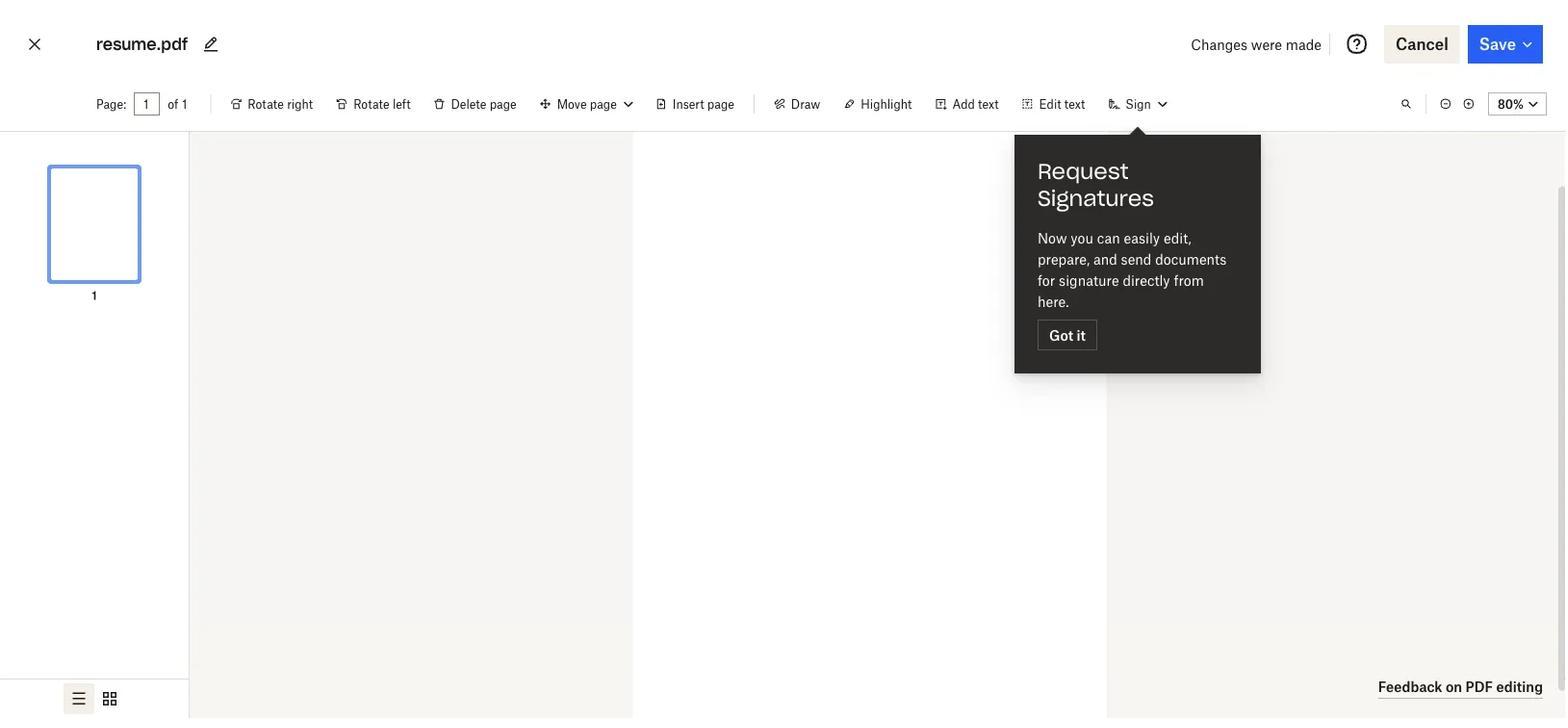 Task type: vqa. For each thing, say whether or not it's contained in the screenshot.
For
yes



Task type: describe. For each thing, give the bounding box(es) containing it.
page for insert page
[[708, 97, 735, 111]]

0 vertical spatial 1
[[182, 97, 187, 111]]

cancel
[[1397, 35, 1449, 53]]

add
[[953, 97, 975, 111]]

edit,
[[1164, 230, 1192, 246]]

add text
[[953, 97, 999, 111]]

rotate left
[[354, 97, 411, 111]]

documents
[[1156, 251, 1227, 267]]

of 1
[[168, 97, 187, 111]]

got
[[1050, 327, 1074, 343]]

changes
[[1192, 36, 1248, 52]]

highlight
[[861, 97, 912, 111]]

were
[[1252, 36, 1283, 52]]

left
[[393, 97, 411, 111]]

signature
[[1059, 272, 1120, 288]]

of
[[168, 97, 178, 111]]

edit text
[[1040, 97, 1086, 111]]

page for move page
[[590, 97, 617, 111]]

from
[[1174, 272, 1205, 288]]

sign button
[[1097, 89, 1179, 119]]

save button
[[1468, 25, 1544, 64]]

editing
[[1497, 679, 1544, 695]]

got it button
[[1038, 320, 1098, 351]]

save
[[1480, 35, 1517, 53]]

and
[[1094, 251, 1118, 267]]

request
[[1038, 158, 1129, 185]]

draw
[[791, 97, 821, 111]]

page 1. selected thumbnail preview. rotated 180 degrees element
[[33, 147, 156, 305]]

for
[[1038, 272, 1056, 288]]

can
[[1098, 230, 1121, 246]]

80% button
[[1489, 92, 1548, 116]]

made
[[1287, 36, 1322, 52]]

move
[[557, 97, 587, 111]]

pdf
[[1466, 679, 1494, 695]]

you
[[1071, 230, 1094, 246]]

draw button
[[763, 89, 832, 119]]

feedback on pdf editing button
[[1379, 676, 1544, 699]]



Task type: locate. For each thing, give the bounding box(es) containing it.
it
[[1077, 327, 1086, 343]]

page
[[490, 97, 517, 111], [590, 97, 617, 111], [708, 97, 735, 111]]

Button to change sidebar grid view to list view radio
[[64, 684, 94, 715]]

1 vertical spatial 1
[[92, 288, 97, 303]]

text inside button
[[1065, 97, 1086, 111]]

request signatures
[[1038, 158, 1155, 212]]

insert
[[673, 97, 705, 111]]

changes were made
[[1192, 36, 1322, 52]]

rotate left left
[[354, 97, 390, 111]]

1 page from the left
[[490, 97, 517, 111]]

on
[[1447, 679, 1463, 695]]

rotate right button
[[219, 89, 325, 119]]

1 rotate from the left
[[248, 97, 284, 111]]

here.
[[1038, 293, 1070, 310]]

1 horizontal spatial page
[[590, 97, 617, 111]]

option group
[[0, 679, 189, 718]]

send
[[1122, 251, 1152, 267]]

page right move
[[590, 97, 617, 111]]

right
[[287, 97, 313, 111]]

1 horizontal spatial 1
[[182, 97, 187, 111]]

1 horizontal spatial rotate
[[354, 97, 390, 111]]

delete page button
[[422, 89, 528, 119]]

edit text button
[[1011, 89, 1097, 119]]

2 rotate from the left
[[354, 97, 390, 111]]

1 horizontal spatial text
[[1065, 97, 1086, 111]]

cancel button
[[1385, 25, 1461, 64]]

text right edit
[[1065, 97, 1086, 111]]

delete
[[451, 97, 487, 111]]

rotate for rotate left
[[354, 97, 390, 111]]

1
[[182, 97, 187, 111], [92, 288, 97, 303]]

directly
[[1123, 272, 1171, 288]]

rotate
[[248, 97, 284, 111], [354, 97, 390, 111]]

got it
[[1050, 327, 1086, 343]]

text for add text
[[979, 97, 999, 111]]

80%
[[1499, 97, 1525, 111]]

page for delete page
[[490, 97, 517, 111]]

page right the delete
[[490, 97, 517, 111]]

now you can easily edit, prepare, and send documents for signature directly from here.
[[1038, 230, 1227, 310]]

highlight button
[[832, 89, 924, 119]]

1 text from the left
[[979, 97, 999, 111]]

insert page button
[[644, 89, 746, 119]]

insert page
[[673, 97, 735, 111]]

text right add
[[979, 97, 999, 111]]

text for edit text
[[1065, 97, 1086, 111]]

signatures
[[1038, 185, 1155, 212]]

page right insert
[[708, 97, 735, 111]]

3 page from the left
[[708, 97, 735, 111]]

page:
[[96, 97, 126, 111]]

rotate left right on the top left
[[248, 97, 284, 111]]

rotate right
[[248, 97, 313, 111]]

0 horizontal spatial rotate
[[248, 97, 284, 111]]

2 horizontal spatial page
[[708, 97, 735, 111]]

feedback
[[1379, 679, 1443, 695]]

0 horizontal spatial text
[[979, 97, 999, 111]]

text
[[979, 97, 999, 111], [1065, 97, 1086, 111]]

add text button
[[924, 89, 1011, 119]]

move page
[[557, 97, 617, 111]]

easily
[[1124, 230, 1161, 246]]

resume.pdf
[[96, 34, 188, 54]]

2 text from the left
[[1065, 97, 1086, 111]]

prepare,
[[1038, 251, 1090, 267]]

cancel image
[[23, 29, 46, 60]]

edit
[[1040, 97, 1062, 111]]

0 horizontal spatial page
[[490, 97, 517, 111]]

now
[[1038, 230, 1068, 246]]

0 horizontal spatial 1
[[92, 288, 97, 303]]

page inside dropdown button
[[590, 97, 617, 111]]

None number field
[[144, 96, 150, 112]]

2 page from the left
[[590, 97, 617, 111]]

rotate for rotate right
[[248, 97, 284, 111]]

move page button
[[528, 89, 644, 119]]

feedback on pdf editing
[[1379, 679, 1544, 695]]

delete page
[[451, 97, 517, 111]]

text inside button
[[979, 97, 999, 111]]

sign
[[1126, 97, 1152, 111]]

Button to change sidebar list view to grid view radio
[[94, 684, 125, 715]]

rotate left button
[[325, 89, 422, 119]]



